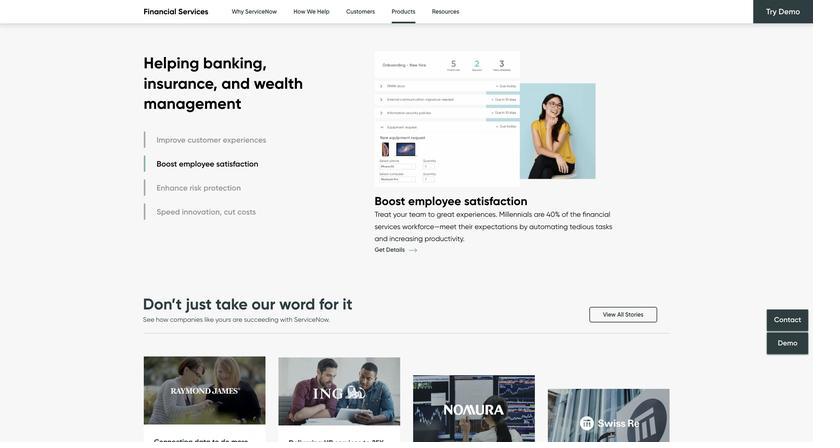Task type: describe. For each thing, give the bounding box(es) containing it.
view all stories link
[[590, 307, 657, 323]]

all
[[617, 312, 624, 319]]

companies
[[170, 316, 203, 324]]

how
[[294, 8, 305, 15]]

our
[[252, 295, 275, 314]]

servicenow.
[[294, 316, 330, 324]]

treat
[[375, 211, 391, 219]]

speed
[[157, 207, 180, 217]]

get details link
[[375, 247, 427, 254]]

how we help link
[[294, 0, 330, 24]]

yours
[[215, 316, 231, 324]]

0 vertical spatial demo
[[779, 7, 800, 16]]

team
[[409, 211, 426, 219]]

experiences.
[[456, 211, 497, 219]]

why servicenow
[[232, 8, 277, 15]]

for
[[319, 295, 339, 314]]

we
[[307, 8, 316, 15]]

succeeding
[[244, 316, 279, 324]]

stories
[[625, 312, 644, 319]]

like
[[205, 316, 214, 324]]

automating
[[529, 223, 568, 231]]

expectations
[[475, 223, 518, 231]]

risk
[[190, 183, 202, 193]]

employee for boost employee satisfaction treat your team to great experiences. millennials are 40% of the financial services workforce—meet their expectations by automating tedious tasks and increasing productivity.
[[408, 194, 461, 208]]

and inside boost employee satisfaction treat your team to great experiences. millennials are 40% of the financial services workforce—meet their expectations by automating tedious tasks and increasing productivity.
[[375, 235, 388, 243]]

wealth
[[254, 74, 303, 93]]

contact link
[[767, 310, 808, 331]]

resources link
[[432, 0, 459, 24]]

banking,
[[203, 53, 267, 73]]

enhance risk protection
[[157, 183, 241, 193]]

innovation,
[[182, 207, 222, 217]]

try demo
[[766, 7, 800, 16]]

how we help
[[294, 8, 330, 15]]

ing bank puts hr services in the cloud image
[[278, 358, 400, 427]]

get
[[375, 247, 385, 254]]

raymond james gains transparency across systems image
[[144, 357, 265, 426]]

why
[[232, 8, 244, 15]]

speed innovation, cut costs
[[157, 207, 256, 217]]

improve customer experiences link
[[144, 132, 268, 148]]

products
[[392, 8, 415, 15]]

financial
[[583, 211, 610, 219]]

1 vertical spatial demo
[[778, 339, 798, 348]]

try
[[766, 7, 777, 16]]

insurance,
[[144, 74, 218, 93]]

how
[[156, 316, 168, 324]]

your
[[393, 211, 407, 219]]

to
[[428, 211, 435, 219]]

take
[[216, 295, 248, 314]]

increasing
[[390, 235, 423, 243]]

management
[[144, 94, 242, 113]]

details
[[386, 247, 405, 254]]

services
[[375, 223, 401, 231]]



Task type: vqa. For each thing, say whether or not it's contained in the screenshot.
bottom Automation
no



Task type: locate. For each thing, give the bounding box(es) containing it.
1 horizontal spatial employee
[[408, 194, 461, 208]]

boost down improve
[[157, 159, 177, 169]]

0 vertical spatial and
[[221, 74, 250, 93]]

financial services
[[144, 7, 208, 16]]

productivity.
[[425, 235, 465, 243]]

try demo link
[[753, 0, 813, 23]]

swiss re replaced service management tools image
[[548, 390, 670, 443]]

just
[[186, 295, 212, 314]]

employee inside boost employee satisfaction treat your team to great experiences. millennials are 40% of the financial services workforce—meet their expectations by automating tedious tasks and increasing productivity.
[[408, 194, 461, 208]]

boost for boost employee satisfaction treat your team to great experiences. millennials are 40% of the financial services workforce—meet their expectations by automating tedious tasks and increasing productivity.
[[375, 194, 405, 208]]

cut
[[224, 207, 236, 217]]

0 vertical spatial satisfaction
[[216, 159, 258, 169]]

demo
[[779, 7, 800, 16], [778, 339, 798, 348]]

0 vertical spatial are
[[534, 211, 545, 219]]

employee for boost employee satisfaction
[[179, 159, 214, 169]]

boost employee satisfaction link
[[144, 156, 268, 172]]

boost inside boost employee satisfaction treat your team to great experiences. millennials are 40% of the financial services workforce—meet their expectations by automating tedious tasks and increasing productivity.
[[375, 194, 405, 208]]

get details
[[375, 247, 406, 254]]

financial
[[144, 7, 176, 16]]

are inside boost employee satisfaction treat your team to great experiences. millennials are 40% of the financial services workforce—meet their expectations by automating tedious tasks and increasing productivity.
[[534, 211, 545, 219]]

it
[[343, 295, 353, 314]]

0 horizontal spatial satisfaction
[[216, 159, 258, 169]]

demo down contact link
[[778, 339, 798, 348]]

helping banking, insurance, and wealth management
[[144, 53, 303, 113]]

boost employee satisfaction treat your team to great experiences. millennials are 40% of the financial services workforce—meet their expectations by automating tedious tasks and increasing productivity.
[[375, 194, 613, 243]]

are inside don't just take our word for it see how companies like yours are succeeding with servicenow.
[[233, 316, 242, 324]]

satisfaction down experiences
[[216, 159, 258, 169]]

1 horizontal spatial and
[[375, 235, 388, 243]]

employee up to
[[408, 194, 461, 208]]

are right the yours
[[233, 316, 242, 324]]

view all stories
[[603, 312, 644, 319]]

word
[[279, 295, 315, 314]]

resources
[[432, 8, 459, 15]]

by
[[520, 223, 528, 231]]

and up get
[[375, 235, 388, 243]]

view
[[603, 312, 616, 319]]

boost
[[157, 159, 177, 169], [375, 194, 405, 208]]

costs
[[237, 207, 256, 217]]

enhance
[[157, 183, 188, 193]]

satisfaction for boost employee satisfaction
[[216, 159, 258, 169]]

satisfaction up experiences.
[[464, 194, 528, 208]]

improve
[[157, 135, 186, 145]]

1 vertical spatial satisfaction
[[464, 194, 528, 208]]

of
[[562, 211, 568, 219]]

0 horizontal spatial employee
[[179, 159, 214, 169]]

see
[[143, 316, 154, 324]]

satisfaction inside boost employee satisfaction treat your team to great experiences. millennials are 40% of the financial services workforce—meet their expectations by automating tedious tasks and increasing productivity.
[[464, 194, 528, 208]]

employee
[[179, 159, 214, 169], [408, 194, 461, 208]]

experiences
[[223, 135, 266, 145]]

1 vertical spatial and
[[375, 235, 388, 243]]

0 horizontal spatial are
[[233, 316, 242, 324]]

don't just take our word for it see how companies like yours are succeeding with servicenow.
[[143, 295, 353, 324]]

0 vertical spatial employee
[[179, 159, 214, 169]]

and inside helping banking, insurance, and wealth management
[[221, 74, 250, 93]]

nomura manages changing regulatory requirements image
[[413, 376, 535, 443]]

1 vertical spatial are
[[233, 316, 242, 324]]

don't
[[143, 295, 182, 314]]

millennials
[[499, 211, 532, 219]]

enhance risk protection link
[[144, 180, 268, 196]]

their
[[458, 223, 473, 231]]

streamlined onboarding for financial services staff image
[[375, 45, 616, 194]]

boost up treat at top left
[[375, 194, 405, 208]]

workforce—meet
[[402, 223, 457, 231]]

tasks
[[596, 223, 613, 231]]

with
[[280, 316, 293, 324]]

demo link
[[767, 333, 808, 354]]

protection
[[204, 183, 241, 193]]

great
[[437, 211, 455, 219]]

why servicenow link
[[232, 0, 277, 24]]

customer
[[188, 135, 221, 145]]

help
[[317, 8, 330, 15]]

0 vertical spatial boost
[[157, 159, 177, 169]]

40%
[[547, 211, 560, 219]]

employee up risk
[[179, 159, 214, 169]]

tedious
[[570, 223, 594, 231]]

1 horizontal spatial satisfaction
[[464, 194, 528, 208]]

satisfaction
[[216, 159, 258, 169], [464, 194, 528, 208]]

helping
[[144, 53, 199, 73]]

improve customer experiences
[[157, 135, 266, 145]]

1 vertical spatial employee
[[408, 194, 461, 208]]

0 horizontal spatial and
[[221, 74, 250, 93]]

and
[[221, 74, 250, 93], [375, 235, 388, 243]]

boost employee satisfaction
[[157, 159, 258, 169]]

speed innovation, cut costs link
[[144, 204, 268, 220]]

demo right try
[[779, 7, 800, 16]]

servicenow
[[245, 8, 277, 15]]

and down banking,
[[221, 74, 250, 93]]

satisfaction for boost employee satisfaction treat your team to great experiences. millennials are 40% of the financial services workforce—meet their expectations by automating tedious tasks and increasing productivity.
[[464, 194, 528, 208]]

1 horizontal spatial boost
[[375, 194, 405, 208]]

contact
[[774, 316, 801, 325]]

are
[[534, 211, 545, 219], [233, 316, 242, 324]]

products link
[[392, 0, 415, 25]]

boost for boost employee satisfaction
[[157, 159, 177, 169]]

0 horizontal spatial boost
[[157, 159, 177, 169]]

1 horizontal spatial are
[[534, 211, 545, 219]]

1 vertical spatial boost
[[375, 194, 405, 208]]

customers link
[[346, 0, 375, 24]]

are left 40%
[[534, 211, 545, 219]]

the
[[570, 211, 581, 219]]

customers
[[346, 8, 375, 15]]

services
[[178, 7, 208, 16]]



